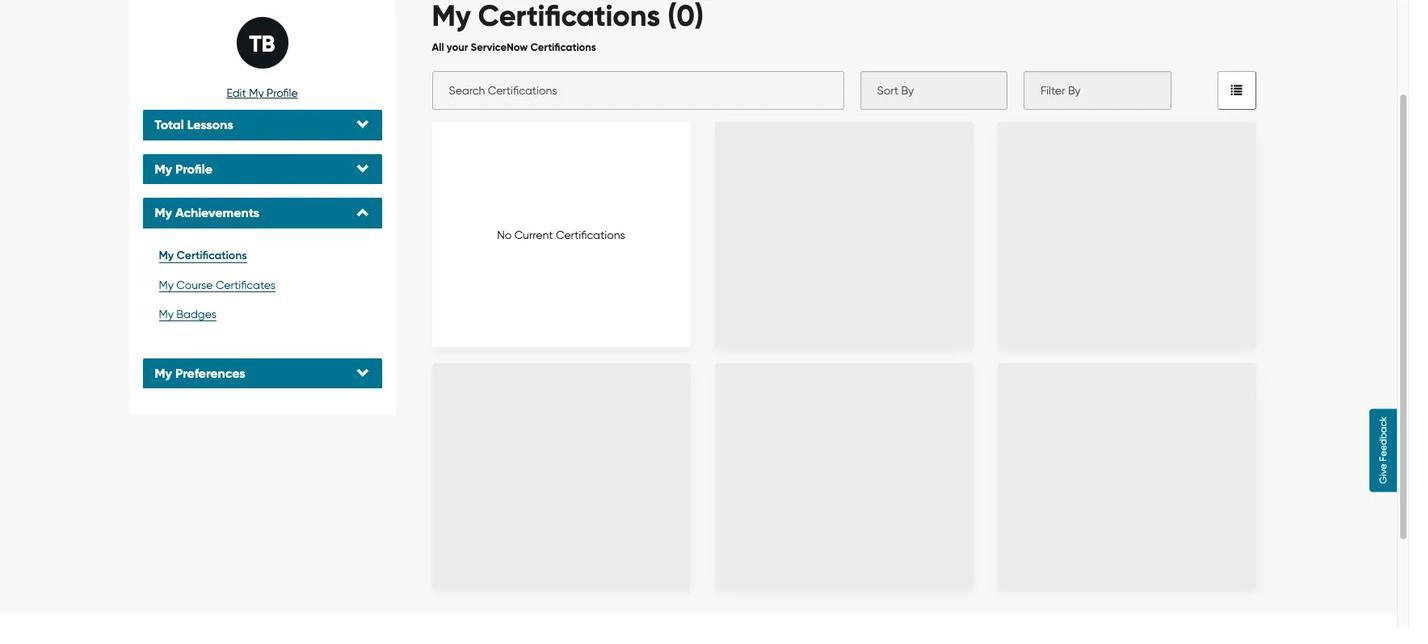 Task type: vqa. For each thing, say whether or not it's contained in the screenshot.
Pre-
no



Task type: locate. For each thing, give the bounding box(es) containing it.
my left course
[[159, 279, 174, 292]]

certifications right servicenow
[[531, 41, 596, 53]]

my right edit
[[249, 86, 264, 99]]

my left badges
[[159, 308, 174, 321]]

chevron down image inside my preferences button
[[357, 368, 370, 381]]

my for my profile
[[155, 161, 172, 177]]

chevron down image inside total lessons button
[[357, 119, 370, 132]]

certifications up my course certificates
[[177, 249, 247, 263]]

0 vertical spatial certifications
[[531, 41, 596, 53]]

edit
[[227, 86, 246, 99]]

chevron down image
[[357, 119, 370, 132], [357, 368, 370, 381]]

list image
[[1231, 84, 1243, 96]]

my course certificates
[[159, 279, 276, 292]]

my for my certifications
[[159, 249, 174, 263]]

profile down total lessons
[[175, 161, 213, 177]]

2 vertical spatial certifications
[[177, 249, 247, 263]]

my achievements button
[[155, 205, 370, 221]]

my
[[249, 86, 264, 99], [155, 161, 172, 177], [155, 205, 172, 221], [159, 249, 174, 263], [159, 279, 174, 292], [159, 308, 174, 321], [155, 366, 172, 381]]

my preferences button
[[155, 366, 370, 381]]

certifications
[[531, 41, 596, 53], [556, 228, 625, 241], [177, 249, 247, 263]]

1 vertical spatial chevron down image
[[357, 368, 370, 381]]

profile up total lessons dropdown button
[[267, 86, 298, 99]]

chevron down image for preferences
[[357, 368, 370, 381]]

course
[[176, 279, 213, 292]]

my profile button
[[155, 161, 370, 177]]

my down total
[[155, 161, 172, 177]]

all your servicenow certifications
[[432, 41, 596, 53]]

profile
[[267, 86, 298, 99], [175, 161, 213, 177]]

0 vertical spatial chevron down image
[[357, 119, 370, 132]]

1 vertical spatial profile
[[175, 161, 213, 177]]

edit my profile
[[227, 86, 298, 99]]

preferences
[[175, 366, 245, 381]]

my badges
[[159, 308, 217, 321]]

total lessons button
[[155, 117, 370, 133]]

1 chevron down image from the top
[[357, 119, 370, 132]]

my inside button
[[159, 279, 174, 292]]

edit my profile link
[[227, 86, 298, 99]]

0 horizontal spatial profile
[[175, 161, 213, 177]]

servicenow
[[471, 41, 528, 53]]

certifications inside button
[[177, 249, 247, 263]]

chevron up image
[[357, 207, 370, 220]]

1 horizontal spatial profile
[[267, 86, 298, 99]]

my up my course certificates
[[159, 249, 174, 263]]

my left preferences
[[155, 366, 172, 381]]

certifications right 'current'
[[556, 228, 625, 241]]

my down my profile
[[155, 205, 172, 221]]

Search Certifications text field
[[432, 71, 844, 110]]

my profile
[[155, 161, 213, 177]]

my badges button
[[155, 304, 370, 325]]

2 chevron down image from the top
[[357, 368, 370, 381]]

my preferences button
[[155, 366, 370, 381]]

chevron down image for lessons
[[357, 119, 370, 132]]

current
[[515, 228, 553, 241]]

no
[[497, 228, 512, 241]]

no current certifications
[[497, 228, 625, 241]]



Task type: describe. For each thing, give the bounding box(es) containing it.
my certifications button
[[155, 246, 370, 267]]

my for my badges
[[159, 308, 174, 321]]

my for my course certificates
[[159, 279, 174, 292]]

1 vertical spatial certifications
[[556, 228, 625, 241]]

achievements
[[175, 205, 260, 221]]

chevron down image
[[357, 163, 370, 176]]

my course certificates button
[[155, 275, 370, 296]]

total lessons button
[[155, 117, 370, 133]]

my preferences
[[155, 366, 245, 381]]

total
[[155, 117, 184, 133]]

badges
[[176, 308, 217, 321]]

your
[[447, 41, 468, 53]]

all
[[432, 41, 444, 53]]

my for my achievements
[[155, 205, 172, 221]]

my achievements button
[[155, 205, 370, 221]]

my certifications
[[159, 249, 247, 263]]

0 vertical spatial profile
[[267, 86, 298, 99]]

certificates
[[216, 279, 276, 292]]

tb
[[249, 31, 275, 57]]

total lessons
[[155, 117, 233, 133]]

my achievements
[[155, 205, 260, 221]]

my profile button
[[155, 161, 370, 177]]

my for my preferences
[[155, 366, 172, 381]]

lessons
[[187, 117, 233, 133]]



